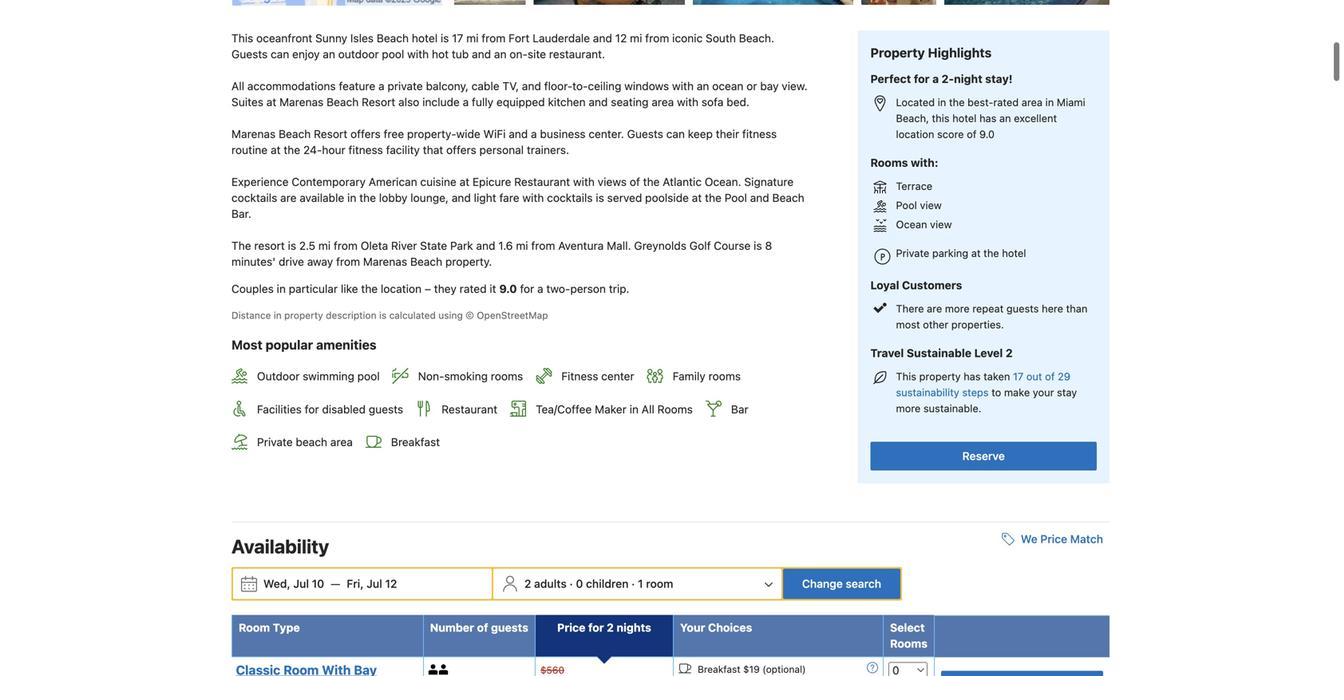 Task type: describe. For each thing, give the bounding box(es) containing it.
at right routine
[[271, 143, 281, 157]]

beach down signature
[[772, 191, 805, 205]]

trainers.
[[527, 143, 569, 157]]

non-
[[418, 370, 444, 383]]

suites
[[232, 96, 263, 109]]

0 horizontal spatial offers
[[351, 127, 381, 141]]

has inside located in the best-rated area in miami beach, this hotel has an excellent location score of 9.0
[[980, 112, 997, 124]]

calculated
[[389, 310, 436, 321]]

family
[[673, 370, 706, 383]]

openstreetmap
[[477, 310, 548, 321]]

price inside dropdown button
[[1041, 533, 1068, 546]]

a left "private"
[[379, 80, 385, 93]]

from left "iconic"
[[645, 32, 669, 45]]

stay
[[1057, 386, 1077, 398]]

the right like
[[361, 282, 378, 296]]

private for private parking at the hotel
[[896, 247, 930, 259]]

lobby
[[379, 191, 408, 205]]

in right maker
[[630, 403, 639, 416]]

bar.
[[232, 207, 251, 220]]

guests inside there are more repeat guests here than most other properties.
[[1007, 303, 1039, 315]]

fort
[[509, 32, 530, 45]]

swimming
[[303, 370, 354, 383]]

of inside located in the best-rated area in miami beach, this hotel has an excellent location score of 9.0
[[967, 128, 977, 140]]

wide
[[456, 127, 481, 141]]

resort
[[254, 239, 285, 252]]

and up personal at left top
[[509, 127, 528, 141]]

1 vertical spatial rooms
[[658, 403, 693, 416]]

aventura
[[558, 239, 604, 252]]

a left 2-
[[933, 72, 939, 85]]

is down views on the top left of the page
[[596, 191, 604, 205]]

0 vertical spatial 2
[[1006, 346, 1013, 360]]

1 horizontal spatial marenas
[[279, 96, 324, 109]]

type
[[273, 621, 300, 634]]

tub
[[452, 48, 469, 61]]

change search button
[[783, 569, 901, 599]]

number
[[430, 621, 474, 634]]

9.0 inside located in the best-rated area in miami beach, this hotel has an excellent location score of 9.0
[[980, 128, 995, 140]]

your
[[680, 621, 705, 634]]

1 vertical spatial can
[[666, 127, 685, 141]]

for for price for 2 nights
[[588, 621, 604, 634]]

1 jul from the left
[[293, 577, 309, 590]]

or
[[747, 80, 757, 93]]

view for ocean view
[[930, 218, 952, 230]]

the left lobby
[[359, 191, 376, 205]]

0 horizontal spatial guests
[[369, 403, 403, 416]]

occupancy image
[[439, 665, 449, 675]]

2 vertical spatial rooms
[[890, 637, 928, 650]]

golf
[[690, 239, 711, 252]]

miami
[[1057, 96, 1086, 108]]

2 horizontal spatial marenas
[[363, 255, 407, 268]]

cable
[[472, 80, 500, 93]]

we
[[1021, 533, 1038, 546]]

0 horizontal spatial can
[[271, 48, 289, 61]]

from left fort
[[482, 32, 506, 45]]

2 · from the left
[[632, 577, 635, 590]]

1 vertical spatial location
[[381, 282, 422, 296]]

repeat
[[973, 303, 1004, 315]]

private parking at the hotel
[[896, 247, 1026, 259]]

of inside 17 out of 29 sustainability steps
[[1045, 370, 1055, 382]]

distance in property description is calculated using © openstreetmap
[[232, 310, 548, 321]]

1 horizontal spatial resort
[[362, 96, 395, 109]]

also
[[399, 96, 419, 109]]

0 horizontal spatial marenas
[[232, 127, 276, 141]]

state
[[420, 239, 447, 252]]

using
[[439, 310, 463, 321]]

routine
[[232, 143, 268, 157]]

center.
[[589, 127, 624, 141]]

make
[[1004, 386, 1030, 398]]

a up trainers.
[[531, 127, 537, 141]]

seating
[[611, 96, 649, 109]]

american
[[369, 175, 417, 189]]

area inside this oceanfront sunny isles beach hotel is 17 mi from fort lauderdale and 12 mi from iconic south beach. guests can enjoy an outdoor pool with hot tub and an on-site restaurant. all accommodations feature a private balcony, cable tv, and floor-to-ceiling windows with an ocean or bay view. suites at marenas beach resort also include a fully equipped kitchen and seating area with sofa bed. marenas beach resort offers free property-wide wifi and a business center. guests can keep their fitness routine at the 24-hour fitness facility that offers personal trainers. experience contemporary american cuisine at epicure restaurant with views of the atlantic ocean. signature cocktails are available in the lobby lounge, and light fare with cocktails is served poolside at the pool and beach bar. the resort is 2.5 mi from oleta river state park and 1.6 mi from aventura mall. greynolds golf course is 8 minutes' drive away from marenas beach property.
[[652, 96, 674, 109]]

the up poolside
[[643, 175, 660, 189]]

fri,
[[347, 577, 364, 590]]

free
[[384, 127, 404, 141]]

wifi
[[484, 127, 506, 141]]

property highlights
[[871, 45, 992, 60]]

area inside located in the best-rated area in miami beach, this hotel has an excellent location score of 9.0
[[1022, 96, 1043, 108]]

for for facilities for disabled guests
[[305, 403, 319, 416]]

experience
[[232, 175, 289, 189]]

2 rooms from the left
[[709, 370, 741, 383]]

hotel inside this oceanfront sunny isles beach hotel is 17 mi from fort lauderdale and 12 mi from iconic south beach. guests can enjoy an outdoor pool with hot tub and an on-site restaurant. all accommodations feature a private balcony, cable tv, and floor-to-ceiling windows with an ocean or bay view. suites at marenas beach resort also include a fully equipped kitchen and seating area with sofa bed. marenas beach resort offers free property-wide wifi and a business center. guests can keep their fitness routine at the 24-hour fitness facility that offers personal trainers. experience contemporary american cuisine at epicure restaurant with views of the atlantic ocean. signature cocktails are available in the lobby lounge, and light fare with cocktails is served poolside at the pool and beach bar. the resort is 2.5 mi from oleta river state park and 1.6 mi from aventura mall. greynolds golf course is 8 minutes' drive away from marenas beach property.
[[412, 32, 438, 45]]

beach up 24-
[[279, 127, 311, 141]]

windows
[[625, 80, 669, 93]]

0 vertical spatial guests
[[232, 48, 268, 61]]

1 cocktails from the left
[[232, 191, 277, 205]]

poolside
[[645, 191, 689, 205]]

and left light
[[452, 191, 471, 205]]

the inside located in the best-rated area in miami beach, this hotel has an excellent location score of 9.0
[[949, 96, 965, 108]]

1 horizontal spatial all
[[642, 403, 655, 416]]

1 horizontal spatial pool
[[896, 199, 917, 211]]

located in the best-rated area in miami beach, this hotel has an excellent location score of 9.0
[[896, 96, 1086, 140]]

of inside this oceanfront sunny isles beach hotel is 17 mi from fort lauderdale and 12 mi from iconic south beach. guests can enjoy an outdoor pool with hot tub and an on-site restaurant. all accommodations feature a private balcony, cable tv, and floor-to-ceiling windows with an ocean or bay view. suites at marenas beach resort also include a fully equipped kitchen and seating area with sofa bed. marenas beach resort offers free property-wide wifi and a business center. guests can keep their fitness routine at the 24-hour fitness facility that offers personal trainers. experience contemporary american cuisine at epicure restaurant with views of the atlantic ocean. signature cocktails are available in the lobby lounge, and light fare with cocktails is served poolside at the pool and beach bar. the resort is 2.5 mi from oleta river state park and 1.6 mi from aventura mall. greynolds golf course is 8 minutes' drive away from marenas beach property.
[[630, 175, 640, 189]]

with left sofa
[[677, 96, 699, 109]]

trip.
[[609, 282, 630, 296]]

1 vertical spatial resort
[[314, 127, 348, 141]]

of right number
[[477, 621, 488, 634]]

steps
[[962, 386, 989, 398]]

tea/coffee maker in all rooms
[[536, 403, 693, 416]]

mi up "away"
[[318, 239, 331, 252]]

all inside this oceanfront sunny isles beach hotel is 17 mi from fort lauderdale and 12 mi from iconic south beach. guests can enjoy an outdoor pool with hot tub and an on-site restaurant. all accommodations feature a private balcony, cable tv, and floor-to-ceiling windows with an ocean or bay view. suites at marenas beach resort also include a fully equipped kitchen and seating area with sofa bed. marenas beach resort offers free property-wide wifi and a business center. guests can keep their fitness routine at the 24-hour fitness facility that offers personal trainers. experience contemporary american cuisine at epicure restaurant with views of the atlantic ocean. signature cocktails are available in the lobby lounge, and light fare with cocktails is served poolside at the pool and beach bar. the resort is 2.5 mi from oleta river state park and 1.6 mi from aventura mall. greynolds golf course is 8 minutes' drive away from marenas beach property.
[[232, 80, 244, 93]]

is left 8
[[754, 239, 762, 252]]

best-
[[968, 96, 994, 108]]

and down signature
[[750, 191, 769, 205]]

with left views on the top left of the page
[[573, 175, 595, 189]]

private
[[388, 80, 423, 93]]

nights
[[617, 621, 651, 634]]

include
[[423, 96, 460, 109]]

customers
[[902, 279, 962, 292]]

beach right 'isles'
[[377, 32, 409, 45]]

other
[[923, 319, 949, 331]]

feature
[[339, 80, 376, 93]]

choices
[[708, 621, 752, 634]]

in right distance
[[274, 310, 282, 321]]

ceiling
[[588, 80, 622, 93]]

ocean
[[896, 218, 927, 230]]

light
[[474, 191, 496, 205]]

1 rooms from the left
[[491, 370, 523, 383]]

2-
[[942, 72, 954, 85]]

8
[[765, 239, 772, 252]]

travel sustainable level  2
[[871, 346, 1013, 360]]

pool view
[[896, 199, 942, 211]]

business
[[540, 127, 586, 141]]

24-
[[303, 143, 322, 157]]

this for this oceanfront sunny isles beach hotel is 17 mi from fort lauderdale and 12 mi from iconic south beach. guests can enjoy an outdoor pool with hot tub and an on-site restaurant. all accommodations feature a private balcony, cable tv, and floor-to-ceiling windows with an ocean or bay view. suites at marenas beach resort also include a fully equipped kitchen and seating area with sofa bed. marenas beach resort offers free property-wide wifi and a business center. guests can keep their fitness routine at the 24-hour fitness facility that offers personal trainers. experience contemporary american cuisine at epicure restaurant with views of the atlantic ocean. signature cocktails are available in the lobby lounge, and light fare with cocktails is served poolside at the pool and beach bar. the resort is 2.5 mi from oleta river state park and 1.6 mi from aventura mall. greynolds golf course is 8 minutes' drive away from marenas beach property.
[[232, 32, 253, 45]]

match
[[1071, 533, 1103, 546]]

beach down state
[[410, 255, 442, 268]]

from up like
[[336, 255, 360, 268]]

fully
[[472, 96, 494, 109]]

0
[[576, 577, 583, 590]]

located
[[896, 96, 935, 108]]

restaurant.
[[549, 48, 605, 61]]

available
[[300, 191, 344, 205]]

is up hot
[[441, 32, 449, 45]]

©
[[466, 310, 474, 321]]

and up restaurant.
[[593, 32, 612, 45]]

to make your stay more sustainable.
[[896, 386, 1077, 414]]

properties.
[[952, 319, 1004, 331]]

12 inside this oceanfront sunny isles beach hotel is 17 mi from fort lauderdale and 12 mi from iconic south beach. guests can enjoy an outdoor pool with hot tub and an on-site restaurant. all accommodations feature a private balcony, cable tv, and floor-to-ceiling windows with an ocean or bay view. suites at marenas beach resort also include a fully equipped kitchen and seating area with sofa bed. marenas beach resort offers free property-wide wifi and a business center. guests can keep their fitness routine at the 24-hour fitness facility that offers personal trainers. experience contemporary american cuisine at epicure restaurant with views of the atlantic ocean. signature cocktails are available in the lobby lounge, and light fare with cocktails is served poolside at the pool and beach bar. the resort is 2.5 mi from oleta river state park and 1.6 mi from aventura mall. greynolds golf course is 8 minutes' drive away from marenas beach property.
[[615, 32, 627, 45]]

taken
[[984, 370, 1010, 382]]

sustainability
[[896, 386, 960, 398]]

facilities
[[257, 403, 302, 416]]

beach,
[[896, 112, 929, 124]]

maker
[[595, 403, 627, 416]]

ocean view
[[896, 218, 952, 230]]

1 vertical spatial rated
[[460, 282, 487, 296]]

10
[[312, 577, 324, 590]]

2 horizontal spatial hotel
[[1002, 247, 1026, 259]]

an up sofa
[[697, 80, 709, 93]]

at right parking
[[972, 247, 981, 259]]

stay!
[[985, 72, 1013, 85]]

at right suites
[[266, 96, 276, 109]]

keep
[[688, 127, 713, 141]]

search
[[846, 577, 882, 590]]

17 out of 29 sustainability steps link
[[896, 370, 1071, 398]]

bar
[[731, 403, 749, 416]]

highlights
[[928, 45, 992, 60]]

a left the fully
[[463, 96, 469, 109]]

1 horizontal spatial 2
[[607, 621, 614, 634]]

course
[[714, 239, 751, 252]]

breakfast for breakfast $19 (optional)
[[698, 664, 741, 675]]

this property has taken
[[896, 370, 1013, 382]]



Task type: vqa. For each thing, say whether or not it's contained in the screenshot.
parking on the top right of page
yes



Task type: locate. For each thing, give the bounding box(es) containing it.
1 vertical spatial more
[[896, 402, 921, 414]]

0 vertical spatial view
[[920, 199, 942, 211]]

this inside this oceanfront sunny isles beach hotel is 17 mi from fort lauderdale and 12 mi from iconic south beach. guests can enjoy an outdoor pool with hot tub and an on-site restaurant. all accommodations feature a private balcony, cable tv, and floor-to-ceiling windows with an ocean or bay view. suites at marenas beach resort also include a fully equipped kitchen and seating area with sofa bed. marenas beach resort offers free property-wide wifi and a business center. guests can keep their fitness routine at the 24-hour fitness facility that offers personal trainers. experience contemporary american cuisine at epicure restaurant with views of the atlantic ocean. signature cocktails are available in the lobby lounge, and light fare with cocktails is served poolside at the pool and beach bar. the resort is 2.5 mi from oleta river state park and 1.6 mi from aventura mall. greynolds golf course is 8 minutes' drive away from marenas beach property.
[[232, 32, 253, 45]]

more inside to make your stay more sustainable.
[[896, 402, 921, 414]]

has up steps
[[964, 370, 981, 382]]

1 horizontal spatial rooms
[[709, 370, 741, 383]]

0 vertical spatial this
[[232, 32, 253, 45]]

pool inside this oceanfront sunny isles beach hotel is 17 mi from fort lauderdale and 12 mi from iconic south beach. guests can enjoy an outdoor pool with hot tub and an on-site restaurant. all accommodations feature a private balcony, cable tv, and floor-to-ceiling windows with an ocean or bay view. suites at marenas beach resort also include a fully equipped kitchen and seating area with sofa bed. marenas beach resort offers free property-wide wifi and a business center. guests can keep their fitness routine at the 24-hour fitness facility that offers personal trainers. experience contemporary american cuisine at epicure restaurant with views of the atlantic ocean. signature cocktails are available in the lobby lounge, and light fare with cocktails is served poolside at the pool and beach bar. the resort is 2.5 mi from oleta river state park and 1.6 mi from aventura mall. greynolds golf course is 8 minutes' drive away from marenas beach property.
[[725, 191, 747, 205]]

this oceanfront sunny isles beach hotel is 17 mi from fort lauderdale and 12 mi from iconic south beach. guests can enjoy an outdoor pool with hot tub and an on-site restaurant. all accommodations feature a private balcony, cable tv, and floor-to-ceiling windows with an ocean or bay view. suites at marenas beach resort also include a fully equipped kitchen and seating area with sofa bed. marenas beach resort offers free property-wide wifi and a business center. guests can keep their fitness routine at the 24-hour fitness facility that offers personal trainers. experience contemporary american cuisine at epicure restaurant with views of the atlantic ocean. signature cocktails are available in the lobby lounge, and light fare with cocktails is served poolside at the pool and beach bar. the resort is 2.5 mi from oleta river state park and 1.6 mi from aventura mall. greynolds golf course is 8 minutes' drive away from marenas beach property.
[[232, 32, 811, 268]]

rated
[[994, 96, 1019, 108], [460, 282, 487, 296]]

resort
[[362, 96, 395, 109], [314, 127, 348, 141]]

2 vertical spatial 2
[[607, 621, 614, 634]]

private for private beach area
[[257, 436, 293, 449]]

guests down seating
[[627, 127, 663, 141]]

with right windows
[[672, 80, 694, 93]]

2 vertical spatial marenas
[[363, 255, 407, 268]]

0 vertical spatial rooms
[[871, 156, 908, 169]]

0 vertical spatial 12
[[615, 32, 627, 45]]

terrace
[[896, 180, 933, 192]]

fitness right 'hour'
[[349, 143, 383, 157]]

enjoy
[[292, 48, 320, 61]]

breakfast for breakfast
[[391, 436, 440, 449]]

all up suites
[[232, 80, 244, 93]]

tv,
[[503, 80, 519, 93]]

they
[[434, 282, 457, 296]]

is left calculated at the left top of page
[[379, 310, 387, 321]]

at right the "cuisine"
[[460, 175, 470, 189]]

marenas down accommodations
[[279, 96, 324, 109]]

17 out of 29 sustainability steps
[[896, 370, 1071, 398]]

0 vertical spatial property
[[284, 310, 323, 321]]

2
[[1006, 346, 1013, 360], [525, 577, 531, 590], [607, 621, 614, 634]]

of left 29
[[1045, 370, 1055, 382]]

in up "excellent"
[[1046, 96, 1054, 108]]

cocktails down experience
[[232, 191, 277, 205]]

mi up the tub
[[466, 32, 479, 45]]

0 horizontal spatial 9.0
[[499, 282, 517, 296]]

property
[[284, 310, 323, 321], [919, 370, 961, 382]]

description
[[326, 310, 377, 321]]

more down sustainability
[[896, 402, 921, 414]]

property up sustainability
[[919, 370, 961, 382]]

hour
[[322, 143, 346, 157]]

two-
[[547, 282, 570, 296]]

room
[[646, 577, 673, 590]]

restaurant down trainers.
[[514, 175, 570, 189]]

this for this property has taken
[[896, 370, 917, 382]]

the down ocean. at the top right of the page
[[705, 191, 722, 205]]

ocean
[[712, 80, 744, 93]]

can down oceanfront
[[271, 48, 289, 61]]

rated inside located in the best-rated area in miami beach, this hotel has an excellent location score of 9.0
[[994, 96, 1019, 108]]

0 vertical spatial all
[[232, 80, 244, 93]]

pool up ocean
[[896, 199, 917, 211]]

this up sustainability
[[896, 370, 917, 382]]

all right maker
[[642, 403, 655, 416]]

fitness
[[562, 370, 598, 383]]

property.
[[445, 255, 492, 268]]

reserve
[[963, 449, 1005, 463]]

2 horizontal spatial area
[[1022, 96, 1043, 108]]

change search
[[802, 577, 882, 590]]

1 vertical spatial private
[[257, 436, 293, 449]]

an down sunny on the top left
[[323, 48, 335, 61]]

2 inside dropdown button
[[525, 577, 531, 590]]

1 vertical spatial hotel
[[953, 112, 977, 124]]

beach
[[296, 436, 327, 449]]

0 horizontal spatial 2
[[525, 577, 531, 590]]

1 vertical spatial fitness
[[349, 143, 383, 157]]

1 horizontal spatial 17
[[1013, 370, 1024, 382]]

an left on-
[[494, 48, 507, 61]]

location down beach,
[[896, 128, 935, 140]]

pool
[[725, 191, 747, 205], [896, 199, 917, 211]]

floor-
[[544, 80, 573, 93]]

are down experience
[[280, 191, 297, 205]]

29
[[1058, 370, 1071, 382]]

1 horizontal spatial 9.0
[[980, 128, 995, 140]]

1 horizontal spatial location
[[896, 128, 935, 140]]

the right parking
[[984, 247, 999, 259]]

level
[[975, 346, 1003, 360]]

guests
[[1007, 303, 1039, 315], [369, 403, 403, 416], [491, 621, 529, 634]]

all
[[232, 80, 244, 93], [642, 403, 655, 416]]

1 horizontal spatial private
[[896, 247, 930, 259]]

and right the tub
[[472, 48, 491, 61]]

(optional)
[[763, 664, 806, 675]]

jul left 10 on the bottom left of the page
[[293, 577, 309, 590]]

cuisine
[[420, 175, 457, 189]]

0 horizontal spatial area
[[330, 436, 353, 449]]

oleta
[[361, 239, 388, 252]]

0 vertical spatial 9.0
[[980, 128, 995, 140]]

1 vertical spatial all
[[642, 403, 655, 416]]

cocktails up aventura
[[547, 191, 593, 205]]

from right 1.6
[[531, 239, 555, 252]]

at down the atlantic
[[692, 191, 702, 205]]

0 horizontal spatial 12
[[385, 577, 397, 590]]

for up the openstreetmap
[[520, 282, 534, 296]]

·
[[570, 577, 573, 590], [632, 577, 635, 590]]

hotel up repeat
[[1002, 247, 1026, 259]]

drive
[[279, 255, 304, 268]]

12
[[615, 32, 627, 45], [385, 577, 397, 590]]

private down ocean
[[896, 247, 930, 259]]

served
[[607, 191, 642, 205]]

number of guests
[[430, 621, 529, 634]]

facilities for disabled guests
[[257, 403, 403, 416]]

marenas down oleta
[[363, 255, 407, 268]]

price
[[1041, 533, 1068, 546], [557, 621, 586, 634]]

has down best- at the top right of the page
[[980, 112, 997, 124]]

there
[[896, 303, 924, 315]]

for up located
[[914, 72, 930, 85]]

and left 1.6
[[476, 239, 495, 252]]

amenities
[[316, 337, 377, 353]]

0 horizontal spatial private
[[257, 436, 293, 449]]

17 inside this oceanfront sunny isles beach hotel is 17 mi from fort lauderdale and 12 mi from iconic south beach. guests can enjoy an outdoor pool with hot tub and an on-site restaurant. all accommodations feature a private balcony, cable tv, and floor-to-ceiling windows with an ocean or bay view. suites at marenas beach resort also include a fully equipped kitchen and seating area with sofa bed. marenas beach resort offers free property-wide wifi and a business center. guests can keep their fitness routine at the 24-hour fitness facility that offers personal trainers. experience contemporary american cuisine at epicure restaurant with views of the atlantic ocean. signature cocktails are available in the lobby lounge, and light fare with cocktails is served poolside at the pool and beach bar. the resort is 2.5 mi from oleta river state park and 1.6 mi from aventura mall. greynolds golf course is 8 minutes' drive away from marenas beach property.
[[452, 32, 463, 45]]

sunny
[[315, 32, 347, 45]]

0 horizontal spatial location
[[381, 282, 422, 296]]

pool
[[382, 48, 404, 61], [357, 370, 380, 383]]

an inside located in the best-rated area in miami beach, this hotel has an excellent location score of 9.0
[[1000, 112, 1011, 124]]

1 vertical spatial 2
[[525, 577, 531, 590]]

0 vertical spatial guests
[[1007, 303, 1039, 315]]

pool up "private"
[[382, 48, 404, 61]]

is
[[441, 32, 449, 45], [596, 191, 604, 205], [288, 239, 296, 252], [754, 239, 762, 252], [379, 310, 387, 321]]

1 horizontal spatial 12
[[615, 32, 627, 45]]

1 horizontal spatial area
[[652, 96, 674, 109]]

pool inside this oceanfront sunny isles beach hotel is 17 mi from fort lauderdale and 12 mi from iconic south beach. guests can enjoy an outdoor pool with hot tub and an on-site restaurant. all accommodations feature a private balcony, cable tv, and floor-to-ceiling windows with an ocean or bay view. suites at marenas beach resort also include a fully equipped kitchen and seating area with sofa bed. marenas beach resort offers free property-wide wifi and a business center. guests can keep their fitness routine at the 24-hour fitness facility that offers personal trainers. experience contemporary american cuisine at epicure restaurant with views of the atlantic ocean. signature cocktails are available in the lobby lounge, and light fare with cocktails is served poolside at the pool and beach bar. the resort is 2.5 mi from oleta river state park and 1.6 mi from aventura mall. greynolds golf course is 8 minutes' drive away from marenas beach property.
[[382, 48, 404, 61]]

끖
[[874, 303, 887, 313]]

price right we
[[1041, 533, 1068, 546]]

1 horizontal spatial can
[[666, 127, 685, 141]]

1 horizontal spatial offers
[[446, 143, 477, 157]]

2 adults · 0 children · 1 room button
[[495, 569, 780, 599]]

1 horizontal spatial cocktails
[[547, 191, 593, 205]]

0 vertical spatial marenas
[[279, 96, 324, 109]]

cocktails
[[232, 191, 277, 205], [547, 191, 593, 205]]

17 up the tub
[[452, 32, 463, 45]]

are inside there are more repeat guests here than most other properties.
[[927, 303, 942, 315]]

rooms right 'smoking'
[[491, 370, 523, 383]]

with right fare
[[523, 191, 544, 205]]

score
[[937, 128, 964, 140]]

oceanfront
[[256, 32, 312, 45]]

greynolds
[[634, 239, 687, 252]]

0 vertical spatial has
[[980, 112, 997, 124]]

0 horizontal spatial all
[[232, 80, 244, 93]]

marenas up routine
[[232, 127, 276, 141]]

0 vertical spatial 17
[[452, 32, 463, 45]]

$560
[[541, 665, 565, 676]]

price down 0
[[557, 621, 586, 634]]

· left "1"
[[632, 577, 635, 590]]

1 vertical spatial 17
[[1013, 370, 1024, 382]]

mi right 1.6
[[516, 239, 528, 252]]

0 vertical spatial private
[[896, 247, 930, 259]]

0 horizontal spatial resort
[[314, 127, 348, 141]]

this
[[932, 112, 950, 124]]

1 vertical spatial has
[[964, 370, 981, 382]]

are inside this oceanfront sunny isles beach hotel is 17 mi from fort lauderdale and 12 mi from iconic south beach. guests can enjoy an outdoor pool with hot tub and an on-site restaurant. all accommodations feature a private balcony, cable tv, and floor-to-ceiling windows with an ocean or bay view. suites at marenas beach resort also include a fully equipped kitchen and seating area with sofa bed. marenas beach resort offers free property-wide wifi and a business center. guests can keep their fitness routine at the 24-hour fitness facility that offers personal trainers. experience contemporary american cuisine at epicure restaurant with views of the atlantic ocean. signature cocktails are available in the lobby lounge, and light fare with cocktails is served poolside at the pool and beach bar. the resort is 2.5 mi from oleta river state park and 1.6 mi from aventura mall. greynolds golf course is 8 minutes' drive away from marenas beach property.
[[280, 191, 297, 205]]

1 vertical spatial 12
[[385, 577, 397, 590]]

more inside there are more repeat guests here than most other properties.
[[945, 303, 970, 315]]

area right beach
[[330, 436, 353, 449]]

1 horizontal spatial rated
[[994, 96, 1019, 108]]

17 inside 17 out of 29 sustainability steps
[[1013, 370, 1024, 382]]

with left hot
[[407, 48, 429, 61]]

1 vertical spatial breakfast
[[698, 664, 741, 675]]

0 vertical spatial are
[[280, 191, 297, 205]]

of
[[967, 128, 977, 140], [630, 175, 640, 189], [1045, 370, 1055, 382], [477, 621, 488, 634]]

in inside this oceanfront sunny isles beach hotel is 17 mi from fort lauderdale and 12 mi from iconic south beach. guests can enjoy an outdoor pool with hot tub and an on-site restaurant. all accommodations feature a private balcony, cable tv, and floor-to-ceiling windows with an ocean or bay view. suites at marenas beach resort also include a fully equipped kitchen and seating area with sofa bed. marenas beach resort offers free property-wide wifi and a business center. guests can keep their fitness routine at the 24-hour fitness facility that offers personal trainers. experience contemporary american cuisine at epicure restaurant with views of the atlantic ocean. signature cocktails are available in the lobby lounge, and light fare with cocktails is served poolside at the pool and beach bar. the resort is 2.5 mi from oleta river state park and 1.6 mi from aventura mall. greynolds golf course is 8 minutes' drive away from marenas beach property.
[[347, 191, 356, 205]]

is left the 2.5
[[288, 239, 296, 252]]

the up this
[[949, 96, 965, 108]]

0 horizontal spatial hotel
[[412, 32, 438, 45]]

1 vertical spatial marenas
[[232, 127, 276, 141]]

view up ocean view
[[920, 199, 942, 211]]

to-
[[573, 80, 588, 93]]

1 horizontal spatial guests
[[627, 127, 663, 141]]

resort down feature
[[362, 96, 395, 109]]

1 horizontal spatial guests
[[491, 621, 529, 634]]

1 vertical spatial this
[[896, 370, 917, 382]]

couples
[[232, 282, 274, 296]]

resort up 'hour'
[[314, 127, 348, 141]]

occupancy image
[[429, 665, 439, 675]]

for for perfect for a 2-night stay!
[[914, 72, 930, 85]]

travel
[[871, 346, 904, 360]]

a left two-
[[537, 282, 543, 296]]

1 vertical spatial price
[[557, 621, 586, 634]]

an left "excellent"
[[1000, 112, 1011, 124]]

private down facilities
[[257, 436, 293, 449]]

fitness right "their"
[[742, 127, 777, 141]]

1 horizontal spatial price
[[1041, 533, 1068, 546]]

2 left nights
[[607, 621, 614, 634]]

restaurant inside this oceanfront sunny isles beach hotel is 17 mi from fort lauderdale and 12 mi from iconic south beach. guests can enjoy an outdoor pool with hot tub and an on-site restaurant. all accommodations feature a private balcony, cable tv, and floor-to-ceiling windows with an ocean or bay view. suites at marenas beach resort also include a fully equipped kitchen and seating area with sofa bed. marenas beach resort offers free property-wide wifi and a business center. guests can keep their fitness routine at the 24-hour fitness facility that offers personal trainers. experience contemporary american cuisine at epicure restaurant with views of the atlantic ocean. signature cocktails are available in the lobby lounge, and light fare with cocktails is served poolside at the pool and beach bar. the resort is 2.5 mi from oleta river state park and 1.6 mi from aventura mall. greynolds golf course is 8 minutes' drive away from marenas beach property.
[[514, 175, 570, 189]]

guests left here
[[1007, 303, 1039, 315]]

2 jul from the left
[[367, 577, 382, 590]]

area down windows
[[652, 96, 674, 109]]

your
[[1033, 386, 1054, 398]]

sustainable.
[[924, 402, 982, 414]]

1 vertical spatial 9.0
[[499, 282, 517, 296]]

2 right level
[[1006, 346, 1013, 360]]

and up the equipped
[[522, 80, 541, 93]]

1 horizontal spatial breakfast
[[698, 664, 741, 675]]

property
[[871, 45, 925, 60]]

beach down feature
[[327, 96, 359, 109]]

17
[[452, 32, 463, 45], [1013, 370, 1024, 382]]

iconic
[[672, 32, 703, 45]]

signature
[[744, 175, 794, 189]]

2 horizontal spatial 2
[[1006, 346, 1013, 360]]

0 horizontal spatial rooms
[[491, 370, 523, 383]]

1 vertical spatial pool
[[357, 370, 380, 383]]

0 vertical spatial offers
[[351, 127, 381, 141]]

view down pool view
[[930, 218, 952, 230]]

availability
[[232, 535, 329, 558]]

for left nights
[[588, 621, 604, 634]]

0 horizontal spatial property
[[284, 310, 323, 321]]

1 horizontal spatial jul
[[367, 577, 382, 590]]

0 vertical spatial resort
[[362, 96, 395, 109]]

0 horizontal spatial fitness
[[349, 143, 383, 157]]

more details on meals and payment options image
[[867, 662, 878, 673]]

0 vertical spatial hotel
[[412, 32, 438, 45]]

from
[[482, 32, 506, 45], [645, 32, 669, 45], [334, 239, 358, 252], [531, 239, 555, 252], [336, 255, 360, 268]]

1 vertical spatial are
[[927, 303, 942, 315]]

disabled
[[322, 403, 366, 416]]

and down ceiling
[[589, 96, 608, 109]]

0 vertical spatial location
[[896, 128, 935, 140]]

· left 0
[[570, 577, 573, 590]]

wed, jul 10 — fri, jul 12
[[263, 577, 397, 590]]

offers down wide
[[446, 143, 477, 157]]

breakfast down the non-
[[391, 436, 440, 449]]

guests down oceanfront
[[232, 48, 268, 61]]

0 horizontal spatial pool
[[357, 370, 380, 383]]

1 · from the left
[[570, 577, 573, 590]]

parking
[[933, 247, 969, 259]]

1 vertical spatial property
[[919, 370, 961, 382]]

mi up windows
[[630, 32, 642, 45]]

bay
[[760, 80, 779, 93]]

epicure
[[473, 175, 511, 189]]

for left disabled
[[305, 403, 319, 416]]

from left oleta
[[334, 239, 358, 252]]

1 horizontal spatial hotel
[[953, 112, 977, 124]]

rated left it
[[460, 282, 487, 296]]

0 horizontal spatial 17
[[452, 32, 463, 45]]

equipped
[[497, 96, 545, 109]]

1 vertical spatial restaurant
[[442, 403, 498, 416]]

this left oceanfront
[[232, 32, 253, 45]]

wed, jul 10 button
[[257, 570, 331, 598]]

location inside located in the best-rated area in miami beach, this hotel has an excellent location score of 9.0
[[896, 128, 935, 140]]

facility
[[386, 143, 420, 157]]

1 horizontal spatial property
[[919, 370, 961, 382]]

here
[[1042, 303, 1064, 315]]

loyal customers
[[871, 279, 962, 292]]

view for pool view
[[920, 199, 942, 211]]

breakfast left $19
[[698, 664, 741, 675]]

1 horizontal spatial fitness
[[742, 127, 777, 141]]

change
[[802, 577, 843, 590]]

1 vertical spatial guests
[[627, 127, 663, 141]]

0 vertical spatial rated
[[994, 96, 1019, 108]]

2 horizontal spatial guests
[[1007, 303, 1039, 315]]

1 horizontal spatial this
[[896, 370, 917, 382]]

2 cocktails from the left
[[547, 191, 593, 205]]

0 horizontal spatial price
[[557, 621, 586, 634]]

0 vertical spatial pool
[[382, 48, 404, 61]]

2 vertical spatial guests
[[491, 621, 529, 634]]

1 horizontal spatial are
[[927, 303, 942, 315]]

location
[[896, 128, 935, 140], [381, 282, 422, 296]]

rated down stay!
[[994, 96, 1019, 108]]

to
[[992, 386, 1002, 398]]

can left keep
[[666, 127, 685, 141]]

0 horizontal spatial cocktails
[[232, 191, 277, 205]]

area
[[652, 96, 674, 109], [1022, 96, 1043, 108], [330, 436, 353, 449]]

outdoor swimming pool
[[257, 370, 380, 383]]

the left 24-
[[284, 143, 300, 157]]

0 horizontal spatial ·
[[570, 577, 573, 590]]

hotel inside located in the best-rated area in miami beach, this hotel has an excellent location score of 9.0
[[953, 112, 977, 124]]

0 horizontal spatial restaurant
[[442, 403, 498, 416]]

0 horizontal spatial jul
[[293, 577, 309, 590]]

location left –
[[381, 282, 422, 296]]

17 up make
[[1013, 370, 1024, 382]]

1 vertical spatial offers
[[446, 143, 477, 157]]

area up "excellent"
[[1022, 96, 1043, 108]]

0 horizontal spatial this
[[232, 32, 253, 45]]

beach.
[[739, 32, 774, 45]]

children
[[586, 577, 629, 590]]

1 horizontal spatial ·
[[632, 577, 635, 590]]

2 adults · 0 children · 1 room
[[525, 577, 673, 590]]

night
[[954, 72, 983, 85]]

in down contemporary
[[347, 191, 356, 205]]

property down 'particular'
[[284, 310, 323, 321]]

non-smoking rooms
[[418, 370, 523, 383]]

couples in particular like the location – they rated it 9.0 for a two-person trip.
[[232, 282, 630, 296]]

0 vertical spatial fitness
[[742, 127, 777, 141]]

0 horizontal spatial breakfast
[[391, 436, 440, 449]]

0 horizontal spatial are
[[280, 191, 297, 205]]

in right couples
[[277, 282, 286, 296]]

most popular amenities
[[232, 337, 377, 353]]

kitchen
[[548, 96, 586, 109]]

in up this
[[938, 96, 946, 108]]

0 horizontal spatial guests
[[232, 48, 268, 61]]



